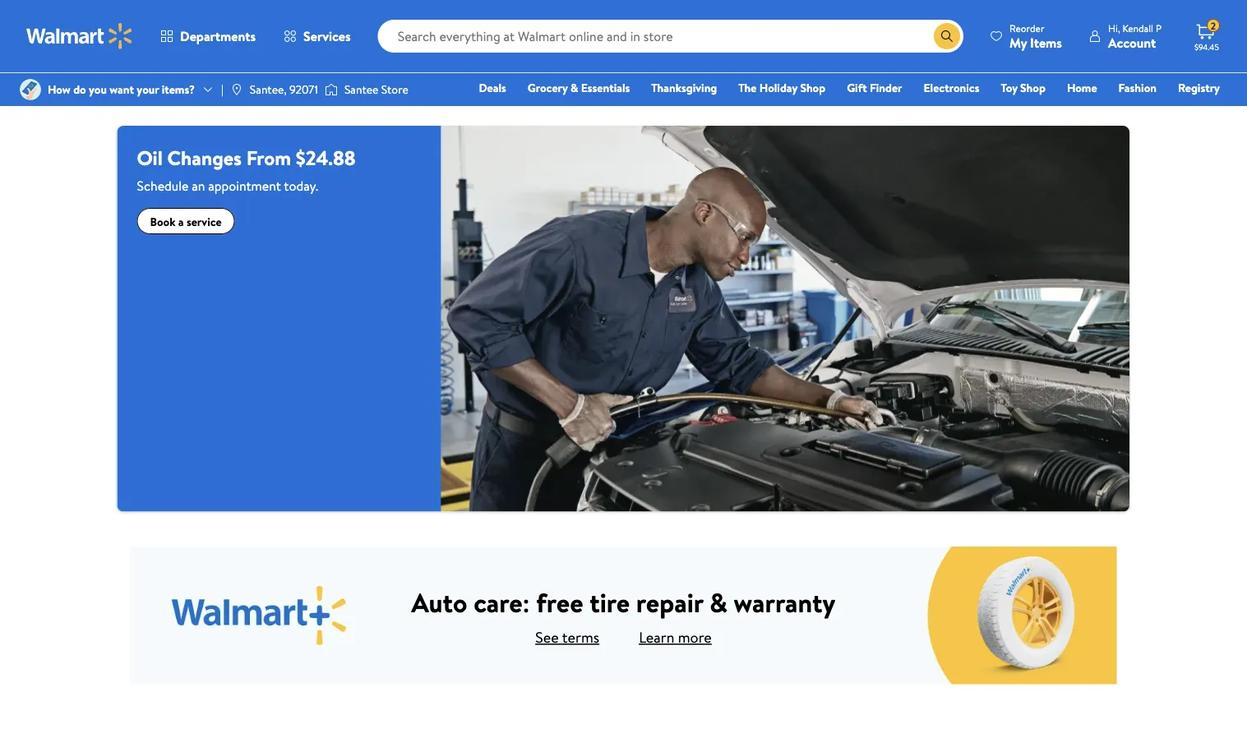 Task type: describe. For each thing, give the bounding box(es) containing it.
free
[[536, 584, 584, 621]]

Walmart Site-Wide search field
[[378, 20, 964, 53]]

changes
[[167, 144, 242, 171]]

gift
[[847, 80, 867, 96]]

shop inside toy shop link
[[1021, 80, 1046, 96]]

the
[[739, 80, 757, 96]]

fashion
[[1119, 80, 1157, 96]]

registry one debit
[[1095, 80, 1221, 119]]

the holiday shop
[[739, 80, 826, 96]]

walmart image
[[26, 23, 133, 49]]

items?
[[162, 81, 195, 97]]

you
[[89, 81, 107, 97]]

grocery & essentials
[[528, 80, 630, 96]]

today.
[[284, 177, 318, 195]]

walmart+ link
[[1164, 102, 1228, 120]]

deals link
[[472, 79, 514, 97]]

service
[[187, 213, 222, 229]]

grocery
[[528, 80, 568, 96]]

$24.88
[[296, 144, 356, 171]]

thanksgiving
[[652, 80, 717, 96]]

gift finder
[[847, 80, 903, 96]]

learn more
[[639, 628, 712, 648]]

auto
[[412, 584, 468, 621]]

home link
[[1060, 79, 1105, 97]]

2
[[1211, 19, 1217, 33]]

electronics
[[924, 80, 980, 96]]

shop inside the holiday shop link
[[801, 80, 826, 96]]

auto care: free tire repair & warranty
[[412, 584, 836, 621]]

home
[[1067, 80, 1098, 96]]

0 vertical spatial &
[[571, 80, 579, 96]]

santee store
[[345, 81, 409, 97]]

santee
[[345, 81, 379, 97]]

hi,
[[1109, 21, 1121, 35]]

book a service link
[[137, 208, 235, 234]]

my
[[1010, 33, 1027, 51]]

grocery & essentials link
[[520, 79, 638, 97]]

oil
[[137, 144, 163, 171]]

registry link
[[1171, 79, 1228, 97]]

Search search field
[[378, 20, 964, 53]]

learn
[[639, 628, 675, 648]]

appointment
[[208, 177, 281, 195]]

1 vertical spatial &
[[710, 584, 728, 621]]

$94.45
[[1195, 41, 1220, 52]]

see terms
[[536, 628, 600, 648]]

departments
[[180, 27, 256, 45]]

schedule
[[137, 177, 189, 195]]



Task type: vqa. For each thing, say whether or not it's contained in the screenshot.
Warranty
yes



Task type: locate. For each thing, give the bounding box(es) containing it.
services button
[[270, 16, 365, 56]]

your
[[137, 81, 159, 97]]

oil changes from $24.88 schedule an appointment today.
[[137, 144, 356, 195]]

a
[[178, 213, 184, 229]]

services
[[304, 27, 351, 45]]

& right "grocery"
[[571, 80, 579, 96]]

thanksgiving link
[[644, 79, 725, 97]]

&
[[571, 80, 579, 96], [710, 584, 728, 621]]

store
[[381, 81, 409, 97]]

santee,
[[250, 81, 287, 97]]

 image for santee, 92071
[[230, 83, 243, 96]]

departments button
[[146, 16, 270, 56]]

search icon image
[[941, 30, 954, 43]]

1 horizontal spatial  image
[[325, 81, 338, 98]]

learn more link
[[639, 628, 712, 648]]

an
[[192, 177, 205, 195]]

see
[[536, 628, 559, 648]]

kendall
[[1123, 21, 1154, 35]]

0 horizontal spatial shop
[[801, 80, 826, 96]]

do
[[73, 81, 86, 97]]

tire
[[590, 584, 630, 621]]

gift finder link
[[840, 79, 910, 97]]

reorder
[[1010, 21, 1045, 35]]

1 horizontal spatial shop
[[1021, 80, 1046, 96]]

finder
[[870, 80, 903, 96]]

repair
[[636, 584, 704, 621]]

 image for santee store
[[325, 81, 338, 98]]

0 horizontal spatial  image
[[230, 83, 243, 96]]

shop right toy
[[1021, 80, 1046, 96]]

 image
[[20, 79, 41, 100]]

fashion link
[[1112, 79, 1165, 97]]

hi, kendall p account
[[1109, 21, 1162, 51]]

see terms link
[[536, 628, 600, 648]]

shop right holiday
[[801, 80, 826, 96]]

walmart+
[[1172, 103, 1221, 119]]

how
[[48, 81, 71, 97]]

warranty
[[734, 584, 836, 621]]

care:
[[474, 584, 530, 621]]

items
[[1031, 33, 1063, 51]]

 image
[[325, 81, 338, 98], [230, 83, 243, 96]]

deals
[[479, 80, 507, 96]]

p
[[1156, 21, 1162, 35]]

want
[[110, 81, 134, 97]]

how do you want your items?
[[48, 81, 195, 97]]

1 shop from the left
[[801, 80, 826, 96]]

holiday
[[760, 80, 798, 96]]

from
[[246, 144, 291, 171]]

electronics link
[[917, 79, 987, 97]]

terms
[[562, 628, 600, 648]]

|
[[221, 81, 224, 97]]

free tire repair & warranty image
[[130, 545, 1117, 687]]

toy
[[1001, 80, 1018, 96]]

 image right 92071
[[325, 81, 338, 98]]

registry
[[1179, 80, 1221, 96]]

book a service
[[150, 213, 222, 229]]

one
[[1095, 103, 1119, 119]]

92071
[[290, 81, 318, 97]]

essentials
[[581, 80, 630, 96]]

santee, 92071
[[250, 81, 318, 97]]

& up the more
[[710, 584, 728, 621]]

more
[[678, 628, 712, 648]]

the holiday shop link
[[731, 79, 833, 97]]

 image right |
[[230, 83, 243, 96]]

shop
[[801, 80, 826, 96], [1021, 80, 1046, 96]]

account
[[1109, 33, 1157, 51]]

toy shop
[[1001, 80, 1046, 96]]

0 horizontal spatial &
[[571, 80, 579, 96]]

1 horizontal spatial &
[[710, 584, 728, 621]]

book
[[150, 213, 176, 229]]

one debit link
[[1087, 102, 1158, 120]]

toy shop link
[[994, 79, 1054, 97]]

reorder my items
[[1010, 21, 1063, 51]]

debit
[[1122, 103, 1150, 119]]

2 shop from the left
[[1021, 80, 1046, 96]]



